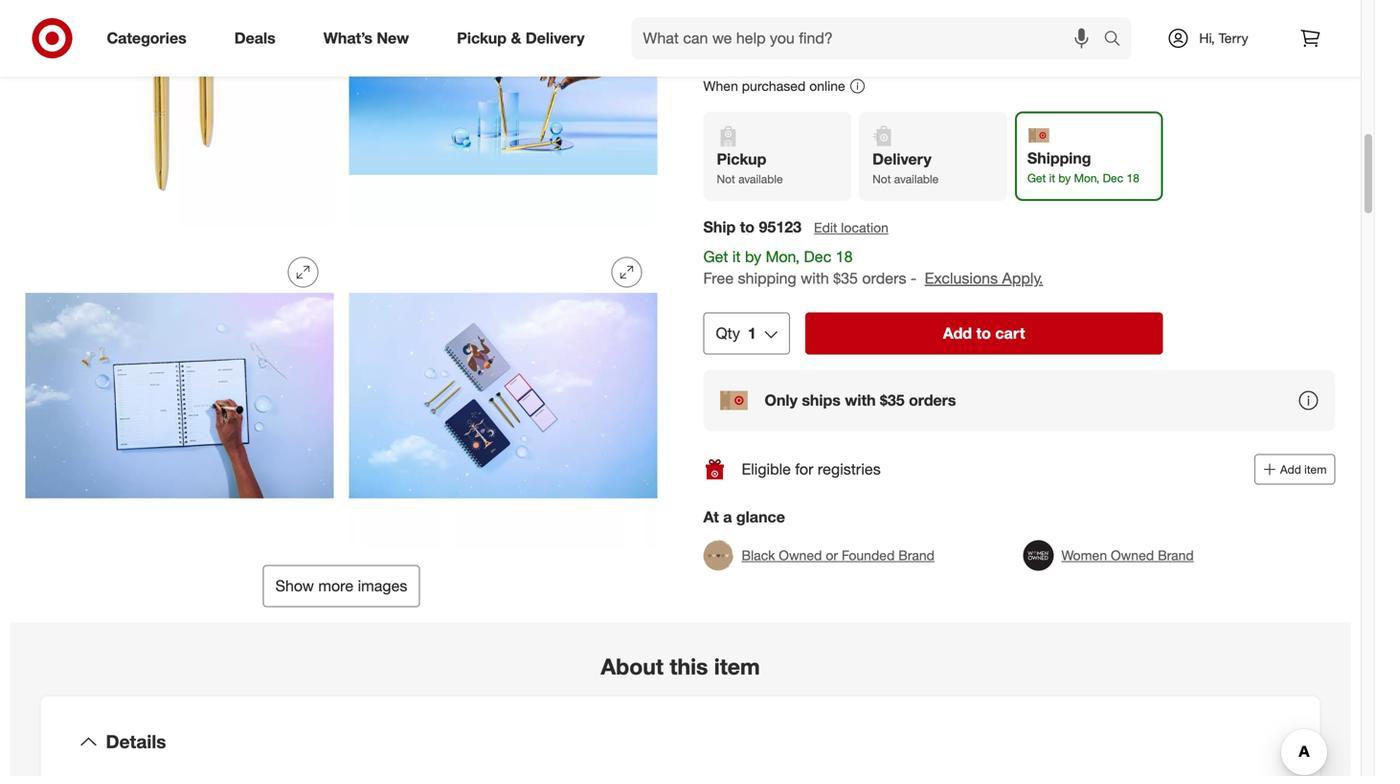 Task type: vqa. For each thing, say whether or not it's contained in the screenshot.
GET
yes



Task type: locate. For each thing, give the bounding box(es) containing it.
founded
[[842, 548, 895, 564]]

0 horizontal spatial $35
[[833, 270, 858, 288]]

with
[[801, 270, 829, 288], [845, 392, 876, 410]]

1 horizontal spatial to
[[976, 324, 991, 343]]

item inside button
[[1305, 463, 1327, 477]]

1 horizontal spatial get
[[1028, 171, 1046, 186]]

1 horizontal spatial add
[[1280, 463, 1301, 477]]

1 horizontal spatial orders
[[909, 392, 956, 410]]

1 vertical spatial orders
[[909, 392, 956, 410]]

about
[[601, 654, 664, 681]]

mon, inside the get it by mon, dec 18 free shipping with $35 orders - exclusions apply.
[[766, 248, 800, 266]]

get inside shipping get it by mon, dec 18
[[1028, 171, 1046, 186]]

add inside button
[[943, 324, 972, 343]]

registries
[[818, 461, 881, 479]]

orders down add to cart button
[[909, 392, 956, 410]]

exclusions apply. link
[[925, 270, 1043, 288]]

available
[[739, 172, 783, 187], [894, 172, 939, 187]]

brand right founded
[[899, 548, 935, 564]]

first!
[[835, 2, 861, 19]]

with right ships
[[845, 392, 876, 410]]

(
[[830, 58, 833, 73]]

1 horizontal spatial available
[[894, 172, 939, 187]]

1 vertical spatial 18
[[836, 248, 853, 266]]

orders left -
[[862, 270, 907, 288]]

with inside button
[[845, 392, 876, 410]]

delivery inside delivery not available
[[873, 150, 932, 169]]

show more images button
[[263, 566, 420, 608]]

1 vertical spatial pickup
[[717, 150, 767, 169]]

owned
[[779, 548, 822, 564], [1111, 548, 1154, 564]]

1 horizontal spatial not
[[873, 172, 891, 187]]

be rooted 2pk ballpoint pens gold with black crystal black ink, 5 of 8 image
[[25, 242, 334, 550]]

save
[[772, 58, 796, 73]]

18
[[1127, 171, 1140, 186], [836, 248, 853, 266]]

pickup left & on the top left of page
[[457, 29, 507, 47]]

get up free
[[703, 248, 728, 266]]

not up location
[[873, 172, 891, 187]]

owned inside button
[[1111, 548, 1154, 564]]

edit location button
[[813, 217, 890, 239]]

it
[[1049, 171, 1056, 186], [733, 248, 741, 266]]

1 horizontal spatial with
[[845, 392, 876, 410]]

available inside delivery not available
[[894, 172, 939, 187]]

0 horizontal spatial 18
[[836, 248, 853, 266]]

1 vertical spatial dec
[[804, 248, 832, 266]]

$35 right ships
[[880, 392, 905, 410]]

1 brand from the left
[[899, 548, 935, 564]]

available for pickup
[[739, 172, 783, 187]]

deals
[[234, 29, 276, 47]]

0 horizontal spatial item
[[714, 654, 760, 681]]

0 horizontal spatial dec
[[804, 248, 832, 266]]

1 horizontal spatial owned
[[1111, 548, 1154, 564]]

mon,
[[1074, 171, 1100, 186], [766, 248, 800, 266]]

shipping get it by mon, dec 18
[[1028, 149, 1140, 186]]

)
[[874, 58, 877, 73]]

not up ship
[[717, 172, 735, 187]]

1 vertical spatial by
[[745, 248, 762, 266]]

mon, down shipping
[[1074, 171, 1100, 186]]

0 horizontal spatial to
[[740, 218, 755, 237]]

1 vertical spatial get
[[703, 248, 728, 266]]

0 vertical spatial dec
[[1103, 171, 1124, 186]]

what's new
[[323, 29, 409, 47]]

2 available from the left
[[894, 172, 939, 187]]

0 horizontal spatial brand
[[899, 548, 935, 564]]

dec
[[1103, 171, 1124, 186], [804, 248, 832, 266]]

0 horizontal spatial orders
[[862, 270, 907, 288]]

categories
[[107, 29, 187, 47]]

0 vertical spatial 18
[[1127, 171, 1140, 186]]

0 vertical spatial add
[[943, 324, 972, 343]]

$35
[[833, 270, 858, 288], [880, 392, 905, 410]]

1 not from the left
[[717, 172, 735, 187]]

owned for women
[[1111, 548, 1154, 564]]

not inside "pickup not available"
[[717, 172, 735, 187]]

by down shipping
[[1059, 171, 1071, 186]]

0 horizontal spatial get
[[703, 248, 728, 266]]

add
[[943, 324, 972, 343], [1280, 463, 1301, 477]]

owned left or
[[779, 548, 822, 564]]

dec inside shipping get it by mon, dec 18
[[1103, 171, 1124, 186]]

the
[[813, 2, 832, 19]]

delivery up location
[[873, 150, 932, 169]]

0 horizontal spatial it
[[733, 248, 741, 266]]

0 horizontal spatial delivery
[[526, 29, 585, 47]]

1 horizontal spatial brand
[[1158, 548, 1194, 564]]

1 horizontal spatial mon,
[[1074, 171, 1100, 186]]

owned inside button
[[779, 548, 822, 564]]

0 horizontal spatial pickup
[[457, 29, 507, 47]]

1 horizontal spatial item
[[1305, 463, 1327, 477]]

when
[[703, 78, 738, 94]]

available inside "pickup not available"
[[739, 172, 783, 187]]

be rooted 2pk ballpoint pens gold with black crystal black ink, 6 of 8 image
[[349, 242, 658, 550]]

0 vertical spatial orders
[[862, 270, 907, 288]]

free
[[703, 270, 734, 288]]

1 vertical spatial add
[[1280, 463, 1301, 477]]

pickup inside pickup & delivery link
[[457, 29, 507, 47]]

pickup
[[457, 29, 507, 47], [717, 150, 767, 169]]

0 horizontal spatial available
[[739, 172, 783, 187]]

not for pickup
[[717, 172, 735, 187]]

0 vertical spatial item
[[1305, 463, 1327, 477]]

a
[[723, 508, 732, 527]]

to
[[740, 218, 755, 237], [976, 324, 991, 343]]

0 horizontal spatial by
[[745, 248, 762, 266]]

ship to 95123
[[703, 218, 802, 237]]

not
[[717, 172, 735, 187], [873, 172, 891, 187]]

terry
[[1219, 30, 1249, 46]]

0 vertical spatial by
[[1059, 171, 1071, 186]]

0 horizontal spatial not
[[717, 172, 735, 187]]

what's new link
[[307, 17, 433, 59]]

by up shipping on the top
[[745, 248, 762, 266]]

0 vertical spatial it
[[1049, 171, 1056, 186]]

black owned or founded brand
[[742, 548, 935, 564]]

orders inside the get it by mon, dec 18 free shipping with $35 orders - exclusions apply.
[[862, 270, 907, 288]]

with right shipping on the top
[[801, 270, 829, 288]]

it inside shipping get it by mon, dec 18
[[1049, 171, 1056, 186]]

not inside delivery not available
[[873, 172, 891, 187]]

0 vertical spatial with
[[801, 270, 829, 288]]

1 vertical spatial to
[[976, 324, 991, 343]]

1 available from the left
[[739, 172, 783, 187]]

add inside button
[[1280, 463, 1301, 477]]

delivery
[[526, 29, 585, 47], [873, 150, 932, 169]]

1 horizontal spatial delivery
[[873, 150, 932, 169]]

1 owned from the left
[[779, 548, 822, 564]]

brand
[[899, 548, 935, 564], [1158, 548, 1194, 564]]

pickup up ship to 95123
[[717, 150, 767, 169]]

owned right women at the right bottom of the page
[[1111, 548, 1154, 564]]

or
[[826, 548, 838, 564]]

1 horizontal spatial by
[[1059, 171, 1071, 186]]

1 vertical spatial mon,
[[766, 248, 800, 266]]

get down shipping
[[1028, 171, 1046, 186]]

1 horizontal spatial it
[[1049, 171, 1056, 186]]

deals link
[[218, 17, 300, 59]]

apply.
[[1002, 270, 1043, 288]]

0 horizontal spatial with
[[801, 270, 829, 288]]

1 vertical spatial delivery
[[873, 150, 932, 169]]

be rooted 2pk ballpoint pens gold with black crystal black ink, 3 of 8 image
[[25, 0, 334, 227]]

&
[[511, 29, 521, 47]]

0 vertical spatial delivery
[[526, 29, 585, 47]]

brand right women at the right bottom of the page
[[1158, 548, 1194, 564]]

1 vertical spatial it
[[733, 248, 741, 266]]

women owned brand button
[[1023, 535, 1194, 577]]

0 vertical spatial to
[[740, 218, 755, 237]]

shipping
[[738, 270, 797, 288]]

-
[[911, 270, 917, 288]]

2 owned from the left
[[1111, 548, 1154, 564]]

get it by mon, dec 18 free shipping with $35 orders - exclusions apply.
[[703, 248, 1043, 288]]

add for add to cart
[[943, 324, 972, 343]]

1 horizontal spatial $35
[[880, 392, 905, 410]]

0 vertical spatial get
[[1028, 171, 1046, 186]]

1 vertical spatial $35
[[880, 392, 905, 410]]

1 horizontal spatial pickup
[[717, 150, 767, 169]]

0 horizontal spatial owned
[[779, 548, 822, 564]]

to left cart
[[976, 324, 991, 343]]

0 vertical spatial mon,
[[1074, 171, 1100, 186]]

0 horizontal spatial mon,
[[766, 248, 800, 266]]

0 vertical spatial pickup
[[457, 29, 507, 47]]

black owned or founded brand button
[[703, 535, 935, 577]]

it down shipping
[[1049, 171, 1056, 186]]

0 vertical spatial $35
[[833, 270, 858, 288]]

dec inside the get it by mon, dec 18 free shipping with $35 orders - exclusions apply.
[[804, 248, 832, 266]]

2 brand from the left
[[1158, 548, 1194, 564]]

2 not from the left
[[873, 172, 891, 187]]

be the first! link
[[703, 1, 861, 20]]

images
[[358, 577, 407, 596]]

to inside button
[[976, 324, 991, 343]]

1.50
[[805, 58, 827, 73]]

1 horizontal spatial 18
[[1127, 171, 1140, 186]]

delivery right & on the top left of page
[[526, 29, 585, 47]]

orders inside "only ships with $35 orders" button
[[909, 392, 956, 410]]

$35 down edit location button
[[833, 270, 858, 288]]

1 horizontal spatial dec
[[1103, 171, 1124, 186]]

to for add
[[976, 324, 991, 343]]

ships
[[802, 392, 841, 410]]

to right ship
[[740, 218, 755, 237]]

image gallery element
[[25, 0, 658, 608]]

0 horizontal spatial add
[[943, 324, 972, 343]]

get inside the get it by mon, dec 18 free shipping with $35 orders - exclusions apply.
[[703, 248, 728, 266]]

$35 inside the get it by mon, dec 18 free shipping with $35 orders - exclusions apply.
[[833, 270, 858, 288]]

to for ship
[[740, 218, 755, 237]]

pickup inside "pickup not available"
[[717, 150, 767, 169]]

mon, up shipping on the top
[[766, 248, 800, 266]]

orders
[[862, 270, 907, 288], [909, 392, 956, 410]]

it up free
[[733, 248, 741, 266]]

pickup for not
[[717, 150, 767, 169]]

1 vertical spatial with
[[845, 392, 876, 410]]

about this item
[[601, 654, 760, 681]]



Task type: describe. For each thing, give the bounding box(es) containing it.
women
[[1062, 548, 1107, 564]]

with inside the get it by mon, dec 18 free shipping with $35 orders - exclusions apply.
[[801, 270, 829, 288]]

glance
[[736, 508, 785, 527]]

clearance
[[703, 57, 768, 73]]

owned for black
[[779, 548, 822, 564]]

eligible for registries
[[742, 461, 881, 479]]

be rooted 2pk ballpoint pens gold with black crystal black ink, 4 of 8 image
[[349, 0, 658, 227]]

pickup & delivery link
[[441, 17, 609, 59]]

not for delivery
[[873, 172, 891, 187]]

qty 1
[[716, 324, 756, 343]]

new
[[377, 29, 409, 47]]

details button
[[56, 712, 1305, 773]]

by inside the get it by mon, dec 18 free shipping with $35 orders - exclusions apply.
[[745, 248, 762, 266]]

purchased
[[742, 78, 806, 94]]

hi,
[[1200, 30, 1215, 46]]

what's
[[323, 29, 373, 47]]

pickup for &
[[457, 29, 507, 47]]

$35 inside "only ships with $35 orders" button
[[880, 392, 905, 410]]

at
[[703, 508, 719, 527]]

ship
[[703, 218, 736, 237]]

What can we help you find? suggestions appear below search field
[[632, 17, 1109, 59]]

pickup & delivery
[[457, 29, 585, 47]]

be the first!
[[794, 2, 861, 19]]

when purchased online
[[703, 78, 845, 94]]

online
[[810, 78, 845, 94]]

this
[[670, 654, 708, 681]]

add item button
[[1255, 455, 1336, 485]]

only
[[765, 392, 798, 410]]

eligible
[[742, 461, 791, 479]]

1 vertical spatial item
[[714, 654, 760, 681]]

search button
[[1095, 17, 1141, 63]]

hi, terry
[[1200, 30, 1249, 46]]

categories link
[[91, 17, 210, 59]]

only ships with $35 orders
[[765, 392, 956, 410]]

location
[[841, 219, 889, 236]]

reg
[[760, 36, 777, 50]]

shipping
[[1028, 149, 1091, 168]]

off
[[860, 58, 874, 73]]

exclusions
[[925, 270, 998, 288]]

details
[[106, 731, 166, 753]]

$8.49 reg $9.99 clearance save $ 1.50 ( 15 % off )
[[703, 26, 877, 73]]

$
[[799, 58, 805, 73]]

edit location
[[814, 219, 889, 236]]

delivery not available
[[873, 150, 939, 187]]

show
[[275, 577, 314, 596]]

add to cart
[[943, 324, 1025, 343]]

add for add item
[[1280, 463, 1301, 477]]

by inside shipping get it by mon, dec 18
[[1059, 171, 1071, 186]]

cart
[[995, 324, 1025, 343]]

mon, inside shipping get it by mon, dec 18
[[1074, 171, 1100, 186]]

add to cart button
[[805, 313, 1163, 355]]

$9.99
[[780, 36, 808, 50]]

show more images
[[275, 577, 407, 596]]

black
[[742, 548, 775, 564]]

brand inside button
[[899, 548, 935, 564]]

be
[[794, 2, 809, 19]]

at a glance
[[703, 508, 785, 527]]

for
[[795, 461, 814, 479]]

only ships with $35 orders button
[[703, 370, 1336, 432]]

%
[[846, 58, 857, 73]]

18 inside the get it by mon, dec 18 free shipping with $35 orders - exclusions apply.
[[836, 248, 853, 266]]

add item
[[1280, 463, 1327, 477]]

available for delivery
[[894, 172, 939, 187]]

more
[[318, 577, 354, 596]]

it inside the get it by mon, dec 18 free shipping with $35 orders - exclusions apply.
[[733, 248, 741, 266]]

$8.49
[[703, 26, 757, 53]]

search
[[1095, 31, 1141, 49]]

15
[[833, 58, 846, 73]]

1
[[748, 324, 756, 343]]

brand inside button
[[1158, 548, 1194, 564]]

pickup not available
[[717, 150, 783, 187]]

women owned brand
[[1062, 548, 1194, 564]]

18 inside shipping get it by mon, dec 18
[[1127, 171, 1140, 186]]

qty
[[716, 324, 740, 343]]

edit
[[814, 219, 837, 236]]

95123
[[759, 218, 802, 237]]



